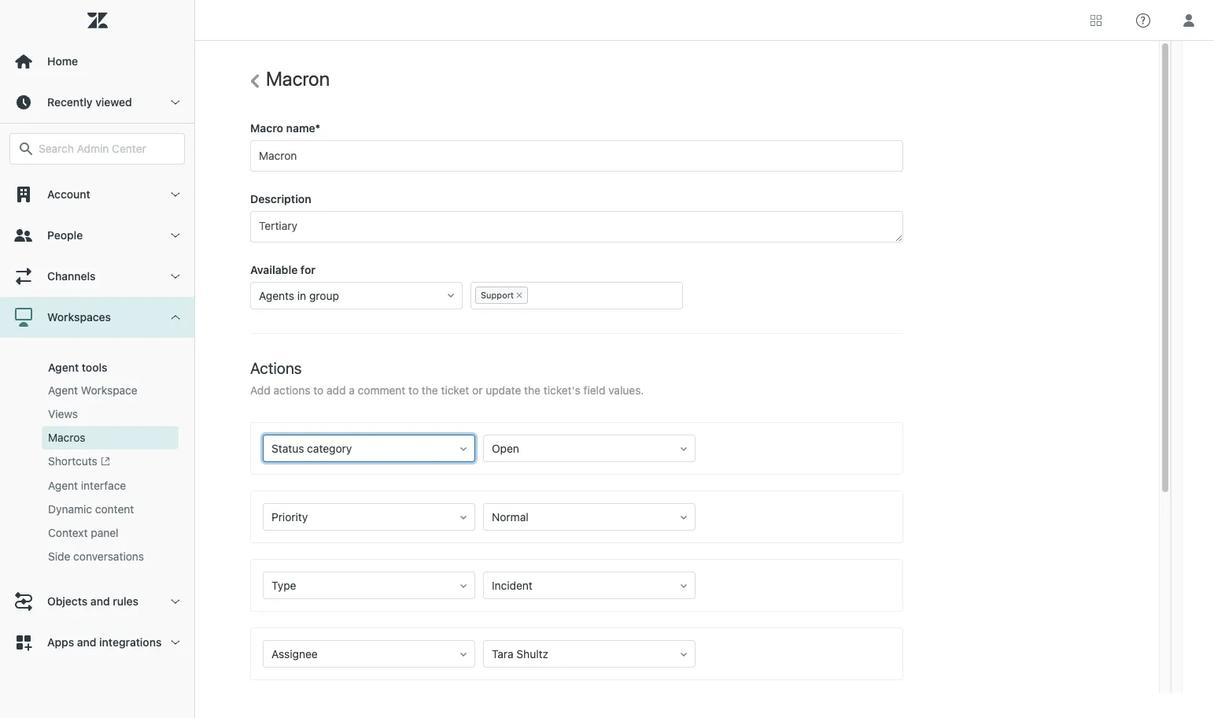 Task type: vqa. For each thing, say whether or not it's contained in the screenshot.
Agent interface element
yes



Task type: locate. For each thing, give the bounding box(es) containing it.
people button
[[0, 215, 194, 256]]

tree item containing workspaces
[[0, 297, 194, 581]]

tree item inside primary element
[[0, 297, 194, 581]]

dynamic content element
[[48, 502, 134, 517]]

and for apps
[[77, 636, 96, 649]]

home button
[[0, 41, 194, 82]]

1 vertical spatial and
[[77, 636, 96, 649]]

interface
[[81, 479, 126, 492]]

agent up views
[[48, 383, 78, 397]]

dynamic
[[48, 503, 92, 516]]

3 agent from the top
[[48, 479, 78, 492]]

apps and integrations button
[[0, 622, 194, 663]]

and right 'apps'
[[77, 636, 96, 649]]

objects
[[47, 595, 88, 608]]

0 vertical spatial agent
[[48, 361, 79, 374]]

primary element
[[0, 0, 195, 718]]

tree
[[0, 174, 194, 663]]

None search field
[[2, 133, 193, 165]]

apps and integrations
[[47, 636, 162, 649]]

0 vertical spatial and
[[90, 595, 110, 608]]

tree inside primary element
[[0, 174, 194, 663]]

agent up dynamic
[[48, 479, 78, 492]]

and
[[90, 595, 110, 608], [77, 636, 96, 649]]

side conversations
[[48, 550, 144, 563]]

side conversations element
[[48, 549, 144, 565]]

none search field inside primary element
[[2, 133, 193, 165]]

and for objects
[[90, 595, 110, 608]]

2 agent from the top
[[48, 383, 78, 397]]

context panel element
[[48, 525, 119, 541]]

dynamic content link
[[42, 498, 179, 521]]

agent tools
[[48, 361, 107, 374]]

views
[[48, 407, 78, 420]]

and left the rules
[[90, 595, 110, 608]]

side conversations link
[[42, 545, 179, 569]]

agent workspace link
[[42, 379, 179, 402]]

agent inside "link"
[[48, 479, 78, 492]]

tree item
[[0, 297, 194, 581]]

integrations
[[99, 636, 162, 649]]

1 agent from the top
[[48, 361, 79, 374]]

agent left tools
[[48, 361, 79, 374]]

1 vertical spatial agent
[[48, 383, 78, 397]]

macros
[[48, 431, 86, 444]]

macros element
[[48, 430, 86, 446]]

agent
[[48, 361, 79, 374], [48, 383, 78, 397], [48, 479, 78, 492]]

agent workspace element
[[48, 383, 138, 398]]

views link
[[42, 402, 179, 426]]

agent for agent tools
[[48, 361, 79, 374]]

user menu image
[[1179, 10, 1200, 30]]

tree containing account
[[0, 174, 194, 663]]

content
[[95, 503, 134, 516]]

agent interface element
[[48, 478, 126, 494]]

recently
[[47, 95, 93, 109]]

context
[[48, 526, 88, 540]]

2 vertical spatial agent
[[48, 479, 78, 492]]



Task type: describe. For each thing, give the bounding box(es) containing it.
viewed
[[95, 95, 132, 109]]

agent workspace
[[48, 383, 138, 397]]

workspaces button
[[0, 297, 194, 338]]

agent interface
[[48, 479, 126, 492]]

channels button
[[0, 256, 194, 297]]

help image
[[1137, 13, 1151, 27]]

agent for agent workspace
[[48, 383, 78, 397]]

Search Admin Center field
[[39, 142, 175, 156]]

account button
[[0, 174, 194, 215]]

dynamic content
[[48, 503, 134, 516]]

workspaces
[[47, 310, 111, 324]]

shortcuts element
[[48, 453, 110, 470]]

macros link
[[42, 426, 179, 450]]

home
[[47, 54, 78, 68]]

agent tools element
[[48, 361, 107, 374]]

agent for agent interface
[[48, 479, 78, 492]]

recently viewed
[[47, 95, 132, 109]]

shortcuts link
[[42, 450, 179, 474]]

workspace
[[81, 383, 138, 397]]

rules
[[113, 595, 139, 608]]

apps
[[47, 636, 74, 649]]

zendesk products image
[[1091, 15, 1102, 26]]

tools
[[82, 361, 107, 374]]

views element
[[48, 406, 78, 422]]

objects and rules
[[47, 595, 139, 608]]

conversations
[[73, 550, 144, 563]]

people
[[47, 228, 83, 242]]

side
[[48, 550, 70, 563]]

objects and rules button
[[0, 581, 194, 622]]

workspaces group
[[0, 338, 194, 581]]

context panel link
[[42, 521, 179, 545]]

context panel
[[48, 526, 119, 540]]

account
[[47, 187, 90, 201]]

agent interface link
[[42, 474, 179, 498]]

shortcuts
[[48, 454, 97, 468]]

recently viewed button
[[0, 82, 194, 123]]

panel
[[91, 526, 119, 540]]

channels
[[47, 269, 96, 283]]



